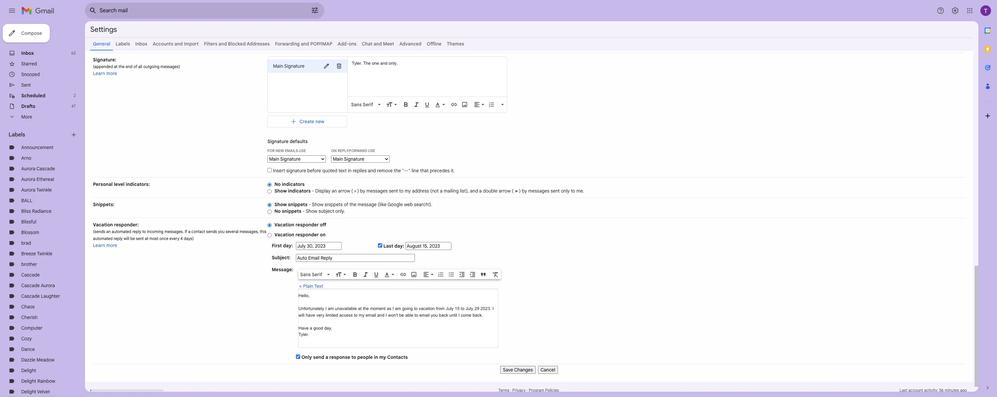 Task type: vqa. For each thing, say whether or not it's contained in the screenshot.
Forwarding
yes



Task type: locate. For each thing, give the bounding box(es) containing it.
more inside vacation responder: (sends an automated reply to incoming messages. if a contact sends you several messages, this automated reply will be sent at most once every 4 days) learn more
[[106, 243, 117, 249]]

chat and meet link
[[362, 41, 394, 47]]

brother
[[21, 262, 37, 268]]

learn down (appended
[[93, 70, 105, 76]]

1 horizontal spatial by
[[522, 188, 527, 194]]

1 horizontal spatial sans serif
[[351, 102, 373, 108]]

1 horizontal spatial in
[[374, 355, 378, 361]]

formatting options toolbar
[[349, 101, 507, 108], [298, 270, 501, 279]]

you inside vacation responder: (sends an automated reply to incoming messages. if a contact sends you several messages, this automated reply will be sent at most once every 4 days) learn more
[[218, 229, 225, 234]]

Show indicators radio
[[268, 189, 272, 194]]

56
[[940, 388, 944, 393]]

this
[[260, 229, 267, 234]]

- up no snippets - show subject only.
[[309, 202, 311, 208]]

day: for last day:
[[395, 243, 405, 249]]

sans serif
[[351, 102, 373, 108], [300, 272, 322, 278]]

1 delight from the top
[[21, 368, 36, 374]]

0 vertical spatial twinkle
[[36, 187, 52, 193]]

automated down responder:
[[112, 229, 131, 234]]

0 horizontal spatial be
[[130, 236, 135, 241]]

responder down vacation responder off
[[296, 232, 319, 238]]

2 messages from the left
[[529, 188, 550, 194]]

footer containing terms
[[85, 388, 974, 398]]

vacation responder off
[[275, 222, 327, 228]]

a inside have a good day, tyler.
[[310, 326, 312, 331]]

0 vertical spatial reply
[[132, 229, 141, 234]]

italic ‪(⌘i)‬ image
[[363, 272, 369, 278]]

serif for the topmost 'formatting options' toolbar
[[363, 102, 373, 108]]

learn inside signature: (appended at the end of all outgoing messages) learn more
[[93, 70, 105, 76]]

bold ‪(⌘b)‬ image
[[403, 101, 410, 108]]

sans for bold ‪(⌘b)‬ icon
[[300, 272, 311, 278]]

general
[[93, 41, 110, 47]]

1 horizontal spatial july
[[466, 306, 474, 311]]

to left incoming on the bottom left
[[142, 229, 146, 234]]

show
[[275, 188, 287, 194], [275, 202, 287, 208], [312, 202, 324, 208], [306, 208, 318, 214]]

1 horizontal spatial sans
[[351, 102, 362, 108]]

you inside unfortunately i am unavailable at the moment as i am going to vacation from july 15 to july 29 2023. i will have very limited access to my email and i won't be able to email you back until i come back.
[[431, 313, 438, 318]]

1 horizontal spatial tyler.
[[352, 61, 362, 66]]

0 vertical spatial tyler.
[[352, 61, 362, 66]]

2 delight from the top
[[21, 379, 36, 385]]

15
[[455, 306, 460, 311]]

outgoing
[[143, 64, 160, 69]]

aurora
[[21, 166, 35, 172], [21, 177, 35, 182], [21, 187, 35, 193], [41, 283, 55, 289]]

2 horizontal spatial at
[[358, 306, 362, 311]]

1 horizontal spatial underline ‪(⌘u)‬ image
[[424, 102, 431, 108]]

aurora for aurora cascade
[[21, 166, 35, 172]]

1 vertical spatial inbox
[[21, 50, 34, 56]]

0 vertical spatial an
[[332, 188, 337, 194]]

1 horizontal spatial only.
[[389, 61, 398, 66]]

arrow left »
[[499, 188, 511, 194]]

july up come
[[466, 306, 474, 311]]

0 horizontal spatial sans serif option
[[299, 272, 326, 278]]

learn more link for (appended
[[93, 70, 117, 76]]

1 · from the left
[[511, 388, 512, 393]]

quoted
[[323, 168, 338, 174]]

0 horizontal spatial messages
[[367, 188, 388, 194]]

dazzle meadow
[[21, 357, 55, 363]]

of inside signature: (appended at the end of all outgoing messages) learn more
[[134, 64, 137, 69]]

2 learn more link from the top
[[93, 243, 117, 249]]

1 horizontal spatial link ‪(⌘k)‬ image
[[451, 101, 458, 108]]

47
[[71, 104, 76, 109]]

am up limited
[[328, 306, 334, 311]]

2 horizontal spatial my
[[405, 188, 411, 194]]

bulleted list ‪(⌘⇧8)‬ image
[[448, 272, 455, 278]]

terms · privacy · program policies
[[499, 388, 559, 393]]

aurora for aurora twinkle
[[21, 187, 35, 193]]

last for last day:
[[384, 243, 394, 249]]

2 vertical spatial my
[[380, 355, 386, 361]]

tab list
[[979, 21, 998, 374]]

responder for off
[[296, 222, 319, 228]]

1 vertical spatial inbox link
[[21, 50, 34, 56]]

1 vertical spatial last
[[900, 388, 908, 393]]

delight down delight link
[[21, 379, 36, 385]]

aurora up aurora twinkle link
[[21, 177, 35, 182]]

1 horizontal spatial email
[[420, 313, 430, 318]]

2
[[74, 93, 76, 98]]

signature up new
[[268, 139, 289, 145]]

arno
[[21, 155, 31, 161]]

1 vertical spatial sans serif
[[300, 272, 322, 278]]

delight down delight rainbow link
[[21, 389, 36, 395]]

0 horizontal spatial use
[[299, 149, 306, 153]]

precedes
[[430, 168, 450, 174]]

all
[[138, 64, 142, 69]]

sent link
[[21, 82, 31, 88]]

1 horizontal spatial you
[[431, 313, 438, 318]]

0 vertical spatial inbox link
[[135, 41, 147, 47]]

0 vertical spatial will
[[124, 236, 129, 241]]

i up limited
[[326, 306, 327, 311]]

1 arrow from the left
[[338, 188, 350, 194]]

0 horizontal spatial arrow
[[338, 188, 350, 194]]

tyler. the one and only.
[[352, 61, 398, 66]]

1 more from the top
[[106, 70, 117, 76]]

arrow left the ›
[[338, 188, 350, 194]]

1 horizontal spatial messages
[[529, 188, 550, 194]]

my inside unfortunately i am unavailable at the moment as i am going to vacation from july 15 to july 29 2023. i will have very limited access to my email and i won't be able to email you back until i come back.
[[359, 313, 365, 318]]

0 horizontal spatial email
[[366, 313, 376, 318]]

an right (sends
[[106, 229, 111, 234]]

day: for first day:
[[283, 243, 293, 249]]

to right 15
[[461, 306, 465, 311]]

tyler. inside have a good day, tyler.
[[299, 332, 309, 337]]

only send a response to people in my contacts
[[302, 355, 408, 361]]

0 horizontal spatial underline ‪(⌘u)‬ image
[[373, 272, 380, 278]]

chaos link
[[21, 304, 35, 310]]

- left 'display'
[[312, 188, 314, 194]]

cascade down cascade link
[[21, 283, 40, 289]]

be down responder:
[[130, 236, 135, 241]]

you
[[268, 43, 275, 49]]

numbered list ‪(⌘⇧7)‬ image
[[438, 272, 444, 278]]

dazzle
[[21, 357, 35, 363]]

insert image image
[[462, 101, 468, 108], [411, 272, 417, 278]]

0 horizontal spatial my
[[359, 313, 365, 318]]

aurora twinkle
[[21, 187, 52, 193]]

save changes
[[503, 367, 533, 373]]

aurora up ball
[[21, 187, 35, 193]]

1 horizontal spatial ·
[[527, 388, 528, 393]]

be inside unfortunately i am unavailable at the moment as i am going to vacation from july 15 to july 29 2023. i will have very limited access to my email and i won't be able to email you back until i come back.
[[399, 313, 404, 318]]

settings image
[[952, 7, 960, 15]]

delight down dazzle
[[21, 368, 36, 374]]

themes link
[[447, 41, 465, 47]]

0 vertical spatial my
[[405, 188, 411, 194]]

sans serif option
[[350, 101, 377, 108], [299, 272, 326, 278]]

1 vertical spatial signature
[[268, 139, 289, 145]]

list),
[[460, 188, 469, 194]]

2 learn from the top
[[93, 243, 105, 249]]

0 horizontal spatial sans
[[300, 272, 311, 278]]

good
[[314, 326, 323, 331]]

1 horizontal spatial am
[[395, 306, 401, 311]]

1 vertical spatial be
[[399, 313, 404, 318]]

every
[[170, 236, 180, 241]]

0 vertical spatial serif
[[363, 102, 373, 108]]

sans for bold ‪(⌘b)‬ image
[[351, 102, 362, 108]]

Last day: text field
[[406, 242, 452, 250]]

formatting options toolbar down tyler. the one and only. text box
[[349, 101, 507, 108]]

the inside signature: (appended at the end of all outgoing messages) learn more
[[119, 64, 125, 69]]

link ‪(⌘k)‬ image
[[451, 101, 458, 108], [400, 272, 407, 278]]

snippets for show snippets of the message (like google web search!).
[[288, 202, 308, 208]]

No snippets radio
[[268, 209, 272, 214]]

will left have
[[299, 313, 305, 318]]

1 vertical spatial link ‪(⌘k)‬ image
[[400, 272, 407, 278]]

a inside vacation responder: (sends an automated reply to incoming messages. if a contact sends you several messages, this automated reply will be sent at most once every 4 days) learn more
[[188, 229, 191, 234]]

0 vertical spatial at
[[114, 64, 118, 69]]

vacation up (sends
[[93, 222, 113, 228]]

- left line
[[407, 168, 409, 174]]

brad
[[21, 240, 31, 246]]

brother link
[[21, 262, 37, 268]]

at
[[114, 64, 118, 69], [145, 236, 149, 241], [358, 306, 362, 311]]

labels right 'general'
[[116, 41, 130, 47]]

2 by from the left
[[522, 188, 527, 194]]

0 horizontal spatial )
[[358, 188, 359, 194]]

1 horizontal spatial (
[[512, 188, 514, 194]]

email
[[366, 313, 376, 318], [420, 313, 430, 318]]

0 vertical spatial of
[[134, 64, 137, 69]]

link ‪(⌘k)‬ image for italic ‪(⌘i)‬ icon
[[451, 101, 458, 108]]

underline ‪(⌘u)‬ image right italic ‪(⌘i)‬ icon
[[424, 102, 431, 108]]

0 vertical spatial link ‪(⌘k)‬ image
[[451, 101, 458, 108]]

text
[[339, 168, 347, 174]]

1 horizontal spatial at
[[145, 236, 149, 241]]

1 horizontal spatial arrow
[[499, 188, 511, 194]]

an inside vacation responder: (sends an automated reply to incoming messages. if a contact sends you several messages, this automated reply will be sent at most once every 4 days) learn more
[[106, 229, 111, 234]]

vacation
[[93, 222, 113, 228], [275, 222, 295, 228], [275, 232, 295, 238]]

1 email from the left
[[366, 313, 376, 318]]

will inside vacation responder: (sends an automated reply to incoming messages. if a contact sends you several messages, this automated reply will be sent at most once every 4 days) learn more
[[124, 236, 129, 241]]

show right show snippets radio
[[275, 202, 287, 208]]

1 vertical spatial twinkle
[[37, 251, 52, 257]]

arno link
[[21, 155, 31, 161]]

0 vertical spatial you
[[218, 229, 225, 234]]

me.
[[577, 188, 585, 194]]

0 horizontal spatial sent
[[136, 236, 144, 241]]

labels link
[[116, 41, 130, 47]]

line
[[412, 168, 419, 174]]

aurora for aurora ethereal
[[21, 177, 35, 182]]

1 horizontal spatial serif
[[363, 102, 373, 108]]

will
[[124, 236, 129, 241], [299, 313, 305, 318]]

labels heading
[[9, 132, 70, 138]]

cascade for cascade link
[[21, 272, 40, 278]]

day: right first
[[283, 243, 293, 249]]

bold ‪(⌘b)‬ image
[[352, 272, 359, 278]]

announcement link
[[21, 145, 53, 151]]

0 horizontal spatial ·
[[511, 388, 512, 393]]

cascade up chaos
[[21, 294, 40, 299]]

insert image image for link ‪(⌘k)‬ icon corresponding to italic ‪(⌘i)‬ icon
[[462, 101, 468, 108]]

0 horizontal spatial inbox link
[[21, 50, 34, 56]]

as
[[387, 306, 392, 311]]

subject
[[319, 208, 334, 214]]

sans serif for sans serif option corresponding to the bottommost 'formatting options' toolbar
[[300, 272, 322, 278]]

labels for labels heading
[[9, 132, 25, 138]]

sent up google
[[389, 188, 398, 194]]

contact
[[192, 229, 205, 234]]

3 delight from the top
[[21, 389, 36, 395]]

1 messages from the left
[[367, 188, 388, 194]]

last inside "footer"
[[900, 388, 908, 393]]

unavailable
[[335, 306, 357, 311]]

) right »
[[519, 188, 521, 194]]

1 ( from the left
[[352, 188, 353, 194]]

have
[[299, 326, 309, 331]]

0 vertical spatial no
[[275, 181, 281, 187]]

main menu image
[[8, 7, 16, 15]]

1 no from the top
[[275, 181, 281, 187]]

no
[[275, 181, 281, 187], [275, 208, 281, 214]]

1 horizontal spatial labels
[[116, 41, 130, 47]]

at right unavailable
[[358, 306, 362, 311]]

0 vertical spatial sans
[[351, 102, 362, 108]]

1 responder from the top
[[296, 222, 319, 228]]

1 vertical spatial of
[[344, 202, 349, 208]]

1 vertical spatial indicators
[[288, 188, 311, 194]]

breeze
[[21, 251, 36, 257]]

email down vacation
[[420, 313, 430, 318]]

be left able
[[399, 313, 404, 318]]

1 horizontal spatial )
[[519, 188, 521, 194]]

the left end
[[119, 64, 125, 69]]

1 july from the left
[[446, 306, 454, 311]]

of left all
[[134, 64, 137, 69]]

2 email from the left
[[420, 313, 430, 318]]

automated down (sends
[[93, 236, 113, 241]]

1 horizontal spatial my
[[380, 355, 386, 361]]

you down from
[[431, 313, 438, 318]]

None checkbox
[[268, 168, 272, 173]]

no right no indicators radio
[[275, 181, 281, 187]]

in right text
[[348, 168, 352, 174]]

underline ‪(⌘u)‬ image
[[424, 102, 431, 108], [373, 272, 380, 278]]

navigation containing save changes
[[93, 365, 966, 374]]

1 vertical spatial only.
[[336, 208, 345, 214]]

0 vertical spatial formatting options toolbar
[[349, 101, 507, 108]]

insert image image left numbered list ‪(⌘⇧7)‬ image
[[462, 101, 468, 108]]

sans serif option for the bottommost 'formatting options' toolbar
[[299, 272, 326, 278]]

serif for the bottommost 'formatting options' toolbar
[[312, 272, 322, 278]]

0 horizontal spatial of
[[134, 64, 137, 69]]

of left "message"
[[344, 202, 349, 208]]

1 vertical spatial responder
[[296, 232, 319, 238]]

more down (appended
[[106, 70, 117, 76]]

aurora down arno
[[21, 166, 35, 172]]

display
[[315, 188, 331, 194]]

vacation inside vacation responder: (sends an automated reply to incoming messages. if a contact sends you several messages, this automated reply will be sent at most once every 4 days) learn more
[[93, 222, 113, 228]]

an right 'display'
[[332, 188, 337, 194]]

cascade down brother
[[21, 272, 40, 278]]

a left good
[[310, 326, 312, 331]]

sent left most
[[136, 236, 144, 241]]

1 horizontal spatial insert image image
[[462, 101, 468, 108]]

sans serif option for the topmost 'formatting options' toolbar
[[350, 101, 377, 108]]

1 learn from the top
[[93, 70, 105, 76]]

2 arrow from the left
[[499, 188, 511, 194]]

last left account
[[900, 388, 908, 393]]

contacts
[[388, 355, 408, 361]]

no for no indicators
[[275, 181, 281, 187]]

2 responder from the top
[[296, 232, 319, 238]]

my left address
[[405, 188, 411, 194]]

tyler.
[[352, 61, 362, 66], [299, 332, 309, 337]]

to up google
[[399, 188, 404, 194]]

labels inside navigation
[[9, 132, 25, 138]]

at left most
[[145, 236, 149, 241]]

link ‪(⌘k)‬ image for italic ‪(⌘i)‬ image
[[400, 272, 407, 278]]

0 horizontal spatial will
[[124, 236, 129, 241]]

a right if
[[188, 229, 191, 234]]

will down responder:
[[124, 236, 129, 241]]

0 vertical spatial learn more link
[[93, 70, 117, 76]]

1 learn more link from the top
[[93, 70, 117, 76]]

1 horizontal spatial use
[[368, 149, 375, 153]]

2 more from the top
[[106, 243, 117, 249]]

2 no from the top
[[275, 208, 281, 214]]

0 vertical spatial only.
[[389, 61, 398, 66]]

0 horizontal spatial an
[[106, 229, 111, 234]]

1 horizontal spatial will
[[299, 313, 305, 318]]

insert image image left numbered list ‪(⌘⇧7)‬ icon
[[411, 272, 417, 278]]

a right (not
[[440, 188, 443, 194]]

inbox up the starred
[[21, 50, 34, 56]]

you right sends
[[218, 229, 225, 234]]

2 am from the left
[[395, 306, 401, 311]]

- for show subject only.
[[303, 208, 305, 214]]

forwarding and pop/imap
[[275, 41, 333, 47]]

labels down more
[[9, 132, 25, 138]]

will inside unfortunately i am unavailable at the moment as i am going to vacation from july 15 to july 29 2023. i will have very limited access to my email and i won't be able to email you back until i come back.
[[299, 313, 305, 318]]

breeze twinkle link
[[21, 251, 52, 257]]

messages up "(like"
[[367, 188, 388, 194]]

responder up vacation responder on
[[296, 222, 319, 228]]

1 vertical spatial in
[[374, 355, 378, 361]]

1 vertical spatial tyler.
[[299, 332, 309, 337]]

·
[[511, 388, 512, 393], [527, 388, 528, 393]]

learn more link
[[93, 70, 117, 76], [93, 243, 117, 249]]

more down responder:
[[106, 243, 117, 249]]

snippets up no snippets - show subject only.
[[288, 202, 308, 208]]

most
[[150, 236, 159, 241]]

2 vertical spatial delight
[[21, 389, 36, 395]]

only
[[302, 355, 312, 361]]

have
[[306, 313, 315, 318]]

· right 'terms'
[[511, 388, 512, 393]]

messages.
[[165, 229, 184, 234]]

(not
[[431, 188, 439, 194]]

tyler. inside text box
[[352, 61, 362, 66]]

be inside vacation responder: (sends an automated reply to incoming messages. if a contact sends you several messages, this automated reply will be sent at most once every 4 days) learn more
[[130, 236, 135, 241]]

for
[[268, 149, 275, 153]]

0 horizontal spatial labels
[[9, 132, 25, 138]]

unfortunately
[[299, 306, 324, 311]]

terms
[[499, 388, 510, 393]]

and
[[175, 41, 183, 47], [219, 41, 227, 47], [301, 41, 309, 47], [374, 41, 382, 47], [296, 43, 304, 49], [381, 61, 388, 66], [368, 168, 376, 174], [470, 188, 478, 194], [378, 313, 385, 318]]

hello,
[[299, 294, 310, 298]]

sans serif for the topmost 'formatting options' toolbar sans serif option
[[351, 102, 373, 108]]

learn down (sends
[[93, 243, 105, 249]]

1 vertical spatial sans serif option
[[299, 272, 326, 278]]

29
[[475, 306, 480, 311]]

0 horizontal spatial (
[[352, 188, 353, 194]]

several
[[226, 229, 239, 234]]

quote ‪(⌘⇧9)‬ image
[[480, 272, 487, 278]]

0 horizontal spatial in
[[348, 168, 352, 174]]

1 vertical spatial will
[[299, 313, 305, 318]]

navigation
[[93, 365, 966, 374]]

ago
[[961, 388, 968, 393]]

replies
[[353, 168, 367, 174]]

1 vertical spatial sans
[[300, 272, 311, 278]]

twinkle down ethereal
[[36, 187, 52, 193]]

the inside unfortunately i am unavailable at the moment as i am going to vacation from july 15 to july 29 2023. i will have very limited access to my email and i won't be able to email you back until i come back.
[[363, 306, 369, 311]]

0 vertical spatial indicators
[[282, 181, 305, 187]]

cancel button
[[538, 366, 558, 374]]

add-
[[338, 41, 349, 47]]

None search field
[[85, 3, 324, 19]]

signature right "main"
[[284, 63, 305, 69]]

footer
[[85, 388, 974, 398]]

( left the ›
[[352, 188, 353, 194]]

arrow
[[338, 188, 350, 194], [499, 188, 511, 194]]

indicators for no
[[282, 181, 305, 187]]

1 vertical spatial learn
[[93, 243, 105, 249]]

0 horizontal spatial at
[[114, 64, 118, 69]]

Vacation responder off radio
[[268, 223, 272, 228]]

search mail image
[[87, 5, 99, 17]]

- for show snippets of the message (like google web search!).
[[309, 202, 311, 208]]

tyler. left the the
[[352, 61, 362, 66]]

july up until
[[446, 306, 454, 311]]

0 horizontal spatial july
[[446, 306, 454, 311]]

drafts link
[[21, 103, 35, 109]]

twinkle for breeze twinkle
[[37, 251, 52, 257]]

bliss radiance
[[21, 208, 52, 214]]

snippets for show subject only.
[[282, 208, 302, 214]]

privacy link
[[513, 388, 526, 393]]

0 horizontal spatial you
[[218, 229, 225, 234]]

indicators down no indicators
[[288, 188, 311, 194]]

1 horizontal spatial be
[[399, 313, 404, 318]]

laughter
[[41, 294, 60, 299]]

1 vertical spatial an
[[106, 229, 111, 234]]

snippets up vacation responder off
[[282, 208, 302, 214]]

( left »
[[512, 188, 514, 194]]

1 vertical spatial learn more link
[[93, 243, 117, 249]]

changes
[[515, 367, 533, 373]]

1 vertical spatial underline ‪(⌘u)‬ image
[[373, 272, 380, 278]]

delight for delight link
[[21, 368, 36, 374]]

email down moment
[[366, 313, 376, 318]]

cascade for cascade aurora
[[21, 283, 40, 289]]

at right (appended
[[114, 64, 118, 69]]

No indicators radio
[[268, 182, 272, 187]]

Vacation responder text field
[[299, 293, 498, 345]]

last right fixed end date option
[[384, 243, 394, 249]]

use down defaults at the left
[[299, 149, 306, 153]]

0 horizontal spatial by
[[360, 188, 366, 194]]

vacation up first day:
[[275, 232, 295, 238]]

to right access
[[354, 313, 358, 318]]

0 vertical spatial more
[[106, 70, 117, 76]]

aurora up laughter
[[41, 283, 55, 289]]

twinkle for aurora twinkle
[[36, 187, 52, 193]]

day: right fixed end date option
[[395, 243, 405, 249]]

underline ‪(⌘u)‬ image right italic ‪(⌘i)‬ image
[[373, 272, 380, 278]]

62
[[71, 51, 76, 56]]

inbox link up the starred
[[21, 50, 34, 56]]

web
[[404, 202, 413, 208]]

in right people
[[374, 355, 378, 361]]

0 vertical spatial sans serif option
[[350, 101, 377, 108]]

terms link
[[499, 388, 510, 393]]

signature: (appended at the end of all outgoing messages) learn more
[[93, 57, 180, 76]]

i left won't
[[386, 313, 387, 318]]

google
[[388, 202, 403, 208]]

by right the ›
[[360, 188, 366, 194]]

to right able
[[415, 313, 418, 318]]



Task type: describe. For each thing, give the bounding box(es) containing it.
the down the ›
[[350, 202, 357, 208]]

show up no snippets - show subject only.
[[312, 202, 324, 208]]

accounts
[[153, 41, 173, 47]]

double
[[483, 188, 498, 194]]

aurora twinkle link
[[21, 187, 52, 193]]

1 horizontal spatial reply
[[132, 229, 141, 234]]

italic ‪(⌘i)‬ image
[[414, 101, 420, 108]]

1 am from the left
[[328, 306, 334, 311]]

indent more ‪(⌘])‬ image
[[470, 272, 476, 278]]

create
[[300, 119, 314, 125]]

vacation
[[419, 306, 435, 311]]

Only send a response to people in my Contacts checkbox
[[296, 355, 300, 359]]

aurora ethereal link
[[21, 177, 54, 182]]

snoozed
[[21, 71, 40, 77]]

announcement
[[21, 145, 53, 151]]

blissful link
[[21, 219, 36, 225]]

delight for delight velvet
[[21, 389, 36, 395]]

last day:
[[384, 243, 405, 249]]

labels navigation
[[0, 21, 85, 398]]

one
[[372, 61, 379, 66]]

a right send
[[326, 355, 328, 361]]

labels for labels link on the top of the page
[[116, 41, 130, 47]]

1 horizontal spatial inbox
[[135, 41, 147, 47]]

first
[[272, 243, 282, 249]]

›
[[354, 188, 356, 194]]

to right going
[[414, 306, 418, 311]]

(appended
[[93, 64, 113, 69]]

0 vertical spatial in
[[348, 168, 352, 174]]

Search mail text field
[[100, 7, 293, 14]]

brad link
[[21, 240, 31, 246]]

cascade up ethereal
[[36, 166, 55, 172]]

1 ) from the left
[[358, 188, 359, 194]]

incoming
[[147, 229, 164, 234]]

ethereal
[[37, 177, 54, 182]]

.
[[369, 43, 370, 49]]

to inside vacation responder: (sends an automated reply to incoming messages. if a contact sends you several messages, this automated reply will be sent at most once every 4 days) learn more
[[142, 229, 146, 234]]

signature
[[287, 168, 306, 174]]

learn more link for responder:
[[93, 243, 117, 249]]

and inside unfortunately i am unavailable at the moment as i am going to vacation from july 15 to july 29 2023. i will have very limited access to my email and i won't be able to email you back until i come back.
[[378, 313, 385, 318]]

of for end
[[134, 64, 137, 69]]

1 vertical spatial formatting options toolbar
[[298, 270, 501, 279]]

policies
[[546, 388, 559, 393]]

signature:
[[93, 57, 116, 63]]

i right until
[[459, 313, 460, 318]]

1 use from the left
[[299, 149, 306, 153]]

send
[[313, 355, 324, 361]]

Subject text field
[[296, 254, 415, 262]]

sent inside vacation responder: (sends an automated reply to incoming messages. if a contact sends you several messages, this automated reply will be sent at most once every 4 days) learn more
[[136, 236, 144, 241]]

2023.
[[481, 306, 492, 311]]

dance
[[21, 347, 35, 353]]

the
[[364, 61, 371, 66]]

responder for on
[[296, 232, 319, 238]]

starred link
[[21, 61, 37, 67]]

cascade laughter link
[[21, 294, 60, 299]]

2 july from the left
[[466, 306, 474, 311]]

gmail image
[[21, 4, 58, 17]]

first day:
[[272, 243, 293, 249]]

ball link
[[21, 198, 32, 204]]

account
[[909, 388, 924, 393]]

your
[[322, 43, 331, 49]]

insert image image for italic ‪(⌘i)‬ image link ‪(⌘k)‬ icon
[[411, 272, 417, 278]]

2 · from the left
[[527, 388, 528, 393]]

main signature
[[273, 63, 305, 69]]

cherish
[[21, 315, 38, 321]]

4
[[181, 236, 183, 241]]

blossom
[[21, 230, 39, 236]]

learn inside vacation responder: (sends an automated reply to incoming messages. if a contact sends you several messages, this automated reply will be sent at most once every 4 days) learn more
[[93, 243, 105, 249]]

days)
[[184, 236, 194, 241]]

vacation for vacation responder on
[[275, 232, 295, 238]]

last for last account activity: 56 minutes ago
[[900, 388, 908, 393]]

preferences
[[333, 43, 358, 49]]

of for snippets
[[344, 202, 349, 208]]

save changes button
[[501, 366, 536, 374]]

messages,
[[240, 229, 259, 234]]

more inside signature: (appended at the end of all outgoing messages) learn more
[[106, 70, 117, 76]]

- for display an arrow (
[[312, 188, 314, 194]]

delight velvet link
[[21, 389, 50, 395]]

only
[[561, 188, 570, 194]]

snoozed link
[[21, 71, 40, 77]]

1 horizontal spatial an
[[332, 188, 337, 194]]

to left people
[[352, 355, 356, 361]]

Signature text field
[[352, 60, 504, 93]]

at inside vacation responder: (sends an automated reply to incoming messages. if a contact sends you several messages, this automated reply will be sent at most once every 4 days) learn more
[[145, 236, 149, 241]]

First day: text field
[[296, 242, 342, 250]]

a left double
[[480, 188, 482, 194]]

minutes
[[946, 388, 960, 393]]

personal level indicators:
[[93, 181, 150, 187]]

advanced search options image
[[308, 4, 322, 17]]

aurora cascade
[[21, 166, 55, 172]]

and inside tyler. the one and only. text box
[[381, 61, 388, 66]]

2 use from the left
[[368, 149, 375, 153]]

compose
[[21, 30, 42, 36]]

dazzle meadow link
[[21, 357, 55, 363]]

2 horizontal spatial sent
[[551, 188, 560, 194]]

only. inside text box
[[389, 61, 398, 66]]

moment
[[370, 306, 386, 311]]

add-ons link
[[338, 41, 357, 47]]

sent
[[21, 82, 31, 88]]

indent less ‪(⌘[)‬ image
[[459, 272, 466, 278]]

before
[[307, 168, 321, 174]]

to left me.
[[571, 188, 576, 194]]

1 horizontal spatial inbox link
[[135, 41, 147, 47]]

scheduled
[[21, 93, 45, 99]]

vacation for vacation responder: (sends an automated reply to incoming messages. if a contact sends you several messages, this automated reply will be sent at most once every 4 days) learn more
[[93, 222, 113, 228]]

2 ( from the left
[[512, 188, 514, 194]]

new
[[316, 119, 325, 125]]

0 vertical spatial automated
[[112, 229, 131, 234]]

general link
[[93, 41, 110, 47]]

remove formatting ‪(⌘\)‬ image
[[493, 272, 499, 278]]

Show snippets radio
[[268, 203, 272, 208]]

radiance
[[32, 208, 52, 214]]

the left "-
[[394, 168, 401, 174]]

i right 2023. on the left of the page
[[493, 306, 494, 311]]

blocked
[[228, 41, 246, 47]]

save
[[503, 367, 514, 373]]

sends
[[206, 229, 217, 234]]

meet
[[383, 41, 394, 47]]

snippets:
[[93, 202, 114, 208]]

0 horizontal spatial only.
[[336, 208, 345, 214]]

at inside unfortunately i am unavailable at the moment as i am going to vacation from july 15 to july 29 2023. i will have very limited access to my email and i won't be able to email you back until i come back.
[[358, 306, 362, 311]]

level
[[114, 181, 125, 187]]

underline ‪(⌘u)‬ image for italic ‪(⌘i)‬ icon
[[424, 102, 431, 108]]

no for no snippets - show subject only.
[[275, 208, 281, 214]]

numbered list ‪(⌘⇧7)‬ image
[[489, 101, 495, 108]]

chaos
[[21, 304, 35, 310]]

2 ) from the left
[[519, 188, 521, 194]]

emails
[[285, 149, 298, 153]]

on
[[320, 232, 326, 238]]

more
[[21, 114, 32, 120]]

create new
[[300, 119, 325, 125]]

Last day: checkbox
[[378, 244, 382, 248]]

offline link
[[427, 41, 442, 47]]

0 vertical spatial signature
[[284, 63, 305, 69]]

indicators for show
[[288, 188, 311, 194]]

show left subject
[[306, 208, 318, 214]]

computer link
[[21, 325, 42, 331]]

1 by from the left
[[360, 188, 366, 194]]

privacy
[[513, 388, 526, 393]]

accounts and import link
[[153, 41, 199, 47]]

import
[[184, 41, 199, 47]]

main
[[273, 63, 283, 69]]

rainbow
[[37, 379, 55, 385]]

address
[[412, 188, 429, 194]]

show right show indicators option
[[275, 188, 287, 194]]

underline ‪(⌘u)‬ image for italic ‪(⌘i)‬ image
[[373, 272, 380, 278]]

computer
[[21, 325, 42, 331]]

cascade for cascade laughter
[[21, 294, 40, 299]]

more formatting options image
[[500, 101, 506, 108]]

for new emails use
[[268, 149, 306, 153]]

dance link
[[21, 347, 35, 353]]

1 vertical spatial reply
[[114, 236, 123, 241]]

it.
[[451, 168, 455, 174]]

support image
[[937, 7, 945, 15]]

filters and blocked addresses
[[204, 41, 270, 47]]

« plain text
[[299, 284, 323, 290]]

search!).
[[414, 202, 433, 208]]

meadow
[[37, 357, 55, 363]]

advanced
[[400, 41, 422, 47]]

inbox inside the "labels" navigation
[[21, 50, 34, 56]]

new
[[276, 149, 284, 153]]

come
[[461, 313, 472, 318]]

delight for delight rainbow
[[21, 379, 36, 385]]

mailing
[[444, 188, 459, 194]]

back.
[[473, 313, 483, 318]]

Vacation responder on radio
[[268, 233, 272, 238]]

if
[[185, 229, 187, 234]]

going
[[403, 306, 413, 311]]

cascade link
[[21, 272, 40, 278]]

snippets up subject
[[325, 202, 343, 208]]

vacation for vacation responder off
[[275, 222, 295, 228]]

1 vertical spatial automated
[[93, 236, 113, 241]]

1 horizontal spatial sent
[[389, 188, 398, 194]]

at inside signature: (appended at the end of all outgoing messages) learn more
[[114, 64, 118, 69]]

i right as
[[393, 306, 394, 311]]



